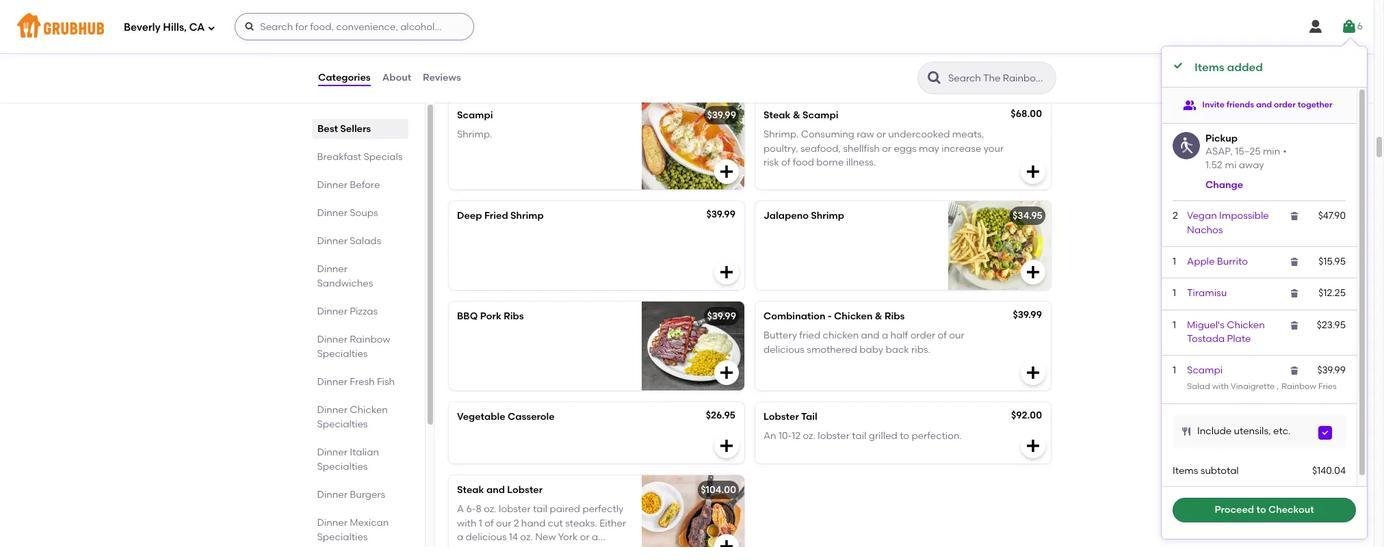 Task type: describe. For each thing, give the bounding box(es) containing it.
lobster for and
[[499, 504, 531, 516]]

categories
[[318, 72, 371, 83]]

best sellers
[[318, 123, 371, 135]]

$104.00
[[701, 485, 737, 496]]

before
[[350, 179, 381, 191]]

undercooked
[[889, 129, 951, 141]]

our inside a 6-8 oz. lobster tail paired perfectly with 1 of our 2 hand cut steaks. either a delicious 14 oz. new york or a tender 10 oz. filet. comes with 2 si
[[496, 518, 512, 530]]

1 ribs from the left
[[504, 311, 524, 322]]

our inside buttery fried chicken and a half order of our delicious smothered baby back ribs.
[[950, 330, 965, 342]]

eggs
[[894, 143, 917, 154]]

jalapeno
[[764, 210, 809, 222]]

meats,
[[953, 129, 985, 141]]

6 button
[[1342, 14, 1364, 39]]

pickup
[[1206, 132, 1238, 144]]

friends
[[1227, 100, 1255, 109]]

lobster tail
[[764, 411, 818, 423]]

fish
[[377, 377, 395, 388]]

vinaigrette
[[1231, 382, 1276, 391]]

proceed to checkout
[[1215, 504, 1315, 516]]

specialties for rainbow
[[318, 348, 368, 360]]

jalapeno shrimp image
[[949, 201, 1052, 290]]

1 vertical spatial to
[[900, 431, 910, 442]]

$140.04
[[1313, 465, 1347, 477]]

dinner salads tab
[[318, 234, 403, 249]]

paired
[[550, 504, 581, 516]]

tostada
[[1188, 333, 1225, 345]]

2 inside a hand cut and and perfectly trimmed 14oz new york. these are cut to order. comes with 2 sides and your choice of soup or salad.
[[880, 56, 885, 68]]

dinner for dinner rainbow specialties
[[318, 334, 348, 346]]

dinner pizzas
[[318, 306, 378, 318]]

salad.
[[868, 70, 896, 82]]

svg image inside main navigation navigation
[[245, 21, 256, 32]]

either
[[600, 518, 627, 530]]

steak and lobster image
[[642, 476, 745, 548]]

oz. up filet.
[[521, 532, 533, 543]]

svg image for vegetable casserole
[[719, 438, 735, 455]]

items subtotal
[[1173, 465, 1240, 477]]

plate
[[1228, 333, 1252, 345]]

dinner before tab
[[318, 178, 403, 192]]

oz. down 14
[[502, 546, 515, 548]]

$26.95
[[706, 410, 736, 422]]

1 for tiramisu
[[1173, 288, 1177, 299]]

dinner italian specialties
[[318, 447, 380, 473]]

best
[[318, 123, 338, 135]]

beverly
[[124, 21, 161, 33]]

specialties for chicken
[[318, 419, 368, 431]]

apple burrito link
[[1188, 256, 1249, 268]]

0 vertical spatial lobster
[[764, 411, 799, 423]]

a juicy tender hand cut 10oz filet mignon.
[[457, 28, 648, 40]]

1 shrimp from the left
[[511, 210, 544, 222]]

cut up 14oz
[[800, 28, 815, 40]]

pork
[[480, 311, 502, 322]]

combination - chicken & ribs
[[764, 311, 905, 322]]

items added tooltip
[[1162, 38, 1368, 539]]

a for a 6-8 oz. lobster tail paired perfectly with 1 of our 2 hand cut steaks. either a delicious 14 oz. new york or a tender 10 oz. filet. comes with 2 si
[[457, 504, 464, 516]]

breakfast
[[318, 151, 362, 163]]

and inside button
[[1257, 100, 1273, 109]]

choice
[[786, 70, 818, 82]]

back
[[886, 344, 910, 356]]

svg image inside 6 button
[[1342, 18, 1358, 35]]

with down 6-
[[457, 518, 477, 530]]

and up york. at the right
[[838, 28, 856, 40]]

half
[[891, 330, 909, 342]]

with down york
[[574, 546, 594, 548]]

$68.00
[[1011, 108, 1043, 120]]

1 vertical spatial filet
[[589, 28, 608, 40]]

casserole
[[508, 411, 555, 423]]

with inside a hand cut and and perfectly trimmed 14oz new york. these are cut to order. comes with 2 sides and your choice of soup or salad.
[[858, 56, 877, 68]]

dinner burgers tab
[[318, 488, 403, 502]]

shrimp. for shrimp. consuming raw or undercooked meats, poultry, seafood, shellfish or eggs may increase your risk of food borne illness.
[[764, 129, 799, 141]]

svg image for combination - chicken & ribs
[[1026, 365, 1042, 381]]

with inside items added tooltip
[[1213, 382, 1230, 391]]

2 shrimp from the left
[[811, 210, 845, 222]]

a 6-8 oz. lobster tail paired perfectly with 1 of our 2 hand cut steaks. either a delicious 14 oz. new york or a tender 10 oz. filet. comes with 2 si
[[457, 504, 627, 548]]

breakfast specials
[[318, 151, 403, 163]]

steak and lobster
[[457, 485, 543, 496]]

items for items added
[[1195, 61, 1225, 74]]

fries
[[1319, 382, 1338, 391]]

1.52
[[1206, 160, 1223, 171]]

baby
[[860, 344, 884, 356]]

shellfish
[[844, 143, 880, 154]]

dinner pizzas tab
[[318, 305, 403, 319]]

consuming
[[802, 129, 855, 141]]

away
[[1240, 160, 1265, 171]]

dinner italian specialties tab
[[318, 446, 403, 474]]

or left eggs
[[883, 143, 892, 154]]

filet mignon
[[457, 9, 515, 21]]

rainbow inside dinner rainbow specialties
[[350, 334, 391, 346]]

apple
[[1188, 256, 1215, 268]]

burgers
[[350, 489, 386, 501]]

bbq pork ribs
[[457, 311, 524, 322]]

dinner mexican specialties
[[318, 518, 389, 544]]

$34.95
[[1013, 210, 1043, 222]]

$92.00
[[1012, 410, 1043, 422]]

deep
[[457, 210, 482, 222]]

include utensils, etc.
[[1198, 426, 1291, 437]]

6-
[[467, 504, 476, 516]]

smothered
[[807, 344, 858, 356]]

0 horizontal spatial filet
[[457, 9, 477, 21]]

dinner chicken specialties
[[318, 405, 388, 431]]

comes inside a hand cut and and perfectly trimmed 14oz new york. these are cut to order. comes with 2 sides and your choice of soup or salad.
[[822, 56, 856, 68]]

dinner for dinner italian specialties
[[318, 447, 348, 459]]

ribs.
[[912, 344, 931, 356]]

dinner sandwiches
[[318, 264, 374, 290]]

2 up 14
[[514, 518, 519, 530]]

cut down trimmed on the right of page
[[764, 56, 779, 68]]

about button
[[382, 53, 412, 103]]

soups
[[350, 207, 379, 219]]

york.
[[851, 42, 873, 54]]

specialties for italian
[[318, 461, 368, 473]]

dinner fresh fish tab
[[318, 375, 403, 390]]

a inside buttery fried chicken and a half order of our delicious smothered baby back ribs.
[[882, 330, 889, 342]]

beverly hills, ca
[[124, 21, 205, 33]]

or inside a hand cut and and perfectly trimmed 14oz new york. these are cut to order. comes with 2 sides and your choice of soup or salad.
[[857, 70, 866, 82]]

chicken for dinner chicken specialties
[[350, 405, 388, 416]]

italian
[[350, 447, 380, 459]]

svg image for lobster tail
[[1026, 438, 1042, 455]]

2 inside items added tooltip
[[1173, 210, 1179, 222]]

bbq pork ribs image
[[642, 302, 745, 391]]

14oz
[[806, 42, 826, 54]]

grilled
[[869, 431, 898, 442]]

mignon.
[[611, 28, 648, 40]]

new inside a hand cut and and perfectly trimmed 14oz new york. these are cut to order. comes with 2 sides and your choice of soup or salad.
[[828, 42, 849, 54]]

dinner for dinner soups
[[318, 207, 348, 219]]

chicken
[[823, 330, 859, 342]]

to inside a hand cut and and perfectly trimmed 14oz new york. these are cut to order. comes with 2 sides and your choice of soup or salad.
[[781, 56, 791, 68]]

dinner fresh fish
[[318, 377, 395, 388]]

miguel's
[[1188, 319, 1225, 331]]

mi
[[1226, 160, 1237, 171]]

sandwiches
[[318, 278, 374, 290]]

0 horizontal spatial &
[[793, 110, 801, 121]]

people icon image
[[1184, 98, 1198, 112]]

increase
[[942, 143, 982, 154]]

dinner burgers
[[318, 489, 386, 501]]

dinner before
[[318, 179, 381, 191]]

may
[[919, 143, 940, 154]]

lobster for tail
[[818, 431, 850, 442]]

about
[[382, 72, 411, 83]]

asap,
[[1206, 146, 1234, 158]]

rainbow inside items added tooltip
[[1282, 382, 1317, 391]]

of inside a 6-8 oz. lobster tail paired perfectly with 1 of our 2 hand cut steaks. either a delicious 14 oz. new york or a tender 10 oz. filet. comes with 2 si
[[485, 518, 494, 530]]

specials
[[364, 151, 403, 163]]

perfectly inside a hand cut and and perfectly trimmed 14oz new york. these are cut to order. comes with 2 sides and your choice of soup or salad.
[[859, 28, 900, 40]]

dinner sandwiches tab
[[318, 262, 403, 291]]



Task type: vqa. For each thing, say whether or not it's contained in the screenshot.


Task type: locate. For each thing, give the bounding box(es) containing it.
etc.
[[1274, 426, 1291, 437]]

hand
[[523, 28, 547, 40], [773, 28, 798, 40], [522, 518, 546, 530]]

a left 14
[[457, 532, 464, 543]]

0 vertical spatial rainbow
[[350, 334, 391, 346]]

2 vertical spatial to
[[1257, 504, 1267, 516]]

hand left 10oz
[[523, 28, 547, 40]]

delicious down buttery
[[764, 344, 805, 356]]

of inside buttery fried chicken and a half order of our delicious smothered baby back ribs.
[[938, 330, 947, 342]]

order.
[[793, 56, 820, 68]]

0 vertical spatial delicious
[[764, 344, 805, 356]]

$47.90
[[1319, 210, 1347, 222]]

order left together
[[1275, 100, 1297, 109]]

1 horizontal spatial shrimp.
[[764, 129, 799, 141]]

hills,
[[163, 21, 187, 33]]

1 down 8
[[479, 518, 483, 530]]

york
[[558, 532, 578, 543]]

filet
[[457, 9, 477, 21], [589, 28, 608, 40]]

your down meats,
[[984, 143, 1004, 154]]

categories button
[[318, 53, 372, 103]]

1 for scampi
[[1173, 365, 1177, 377]]

of up 10
[[485, 518, 494, 530]]

poultry,
[[764, 143, 799, 154]]

oz. right 8
[[484, 504, 497, 516]]

1 for miguel's chicken tostada plate
[[1173, 319, 1177, 331]]

food
[[793, 157, 815, 168]]

dinner soups tab
[[318, 206, 403, 220]]

to inside button
[[1257, 504, 1267, 516]]

0 horizontal spatial a
[[457, 532, 464, 543]]

chicken up chicken
[[835, 311, 873, 322]]

a left half
[[882, 330, 889, 342]]

0 horizontal spatial steak
[[457, 485, 484, 496]]

1 vertical spatial order
[[911, 330, 936, 342]]

1 horizontal spatial perfectly
[[859, 28, 900, 40]]

your left choice
[[764, 70, 784, 82]]

tail for grilled
[[852, 431, 867, 442]]

pickup asap, 15–25 min • 1.52 mi away
[[1206, 132, 1288, 171]]

0 horizontal spatial our
[[496, 518, 512, 530]]

4 dinner from the top
[[318, 264, 348, 275]]

filet up juicy
[[457, 9, 477, 21]]

a for a juicy tender hand cut 10oz filet mignon.
[[457, 28, 464, 40]]

1 horizontal spatial steak
[[764, 110, 791, 121]]

dinner left burgers
[[318, 489, 348, 501]]

12
[[792, 431, 801, 442]]

dinner soups
[[318, 207, 379, 219]]

1 horizontal spatial scampi
[[803, 110, 839, 121]]

$39.99
[[707, 110, 737, 121], [707, 209, 736, 220], [1013, 309, 1043, 321], [707, 311, 737, 322], [1318, 365, 1347, 377]]

specialties inside dinner italian specialties
[[318, 461, 368, 473]]

2 specialties from the top
[[318, 419, 368, 431]]

1 vertical spatial &
[[875, 311, 883, 322]]

specialties inside dinner chicken specialties
[[318, 419, 368, 431]]

specialties down italian
[[318, 461, 368, 473]]

dinner for dinner chicken specialties
[[318, 405, 348, 416]]

borne
[[817, 157, 844, 168]]

and up 10
[[487, 485, 505, 496]]

dinner down the "dinner soups" on the left of the page
[[318, 235, 348, 247]]

& up the poultry,
[[793, 110, 801, 121]]

2 ribs from the left
[[885, 311, 905, 322]]

dinner inside tab
[[318, 377, 348, 388]]

1 horizontal spatial new
[[828, 42, 849, 54]]

new york steak image
[[949, 0, 1052, 89]]

ca
[[189, 21, 205, 33]]

vegetable casserole
[[457, 411, 555, 423]]

tender down mignon
[[490, 28, 521, 40]]

tail inside a 6-8 oz. lobster tail paired perfectly with 1 of our 2 hand cut steaks. either a delicious 14 oz. new york or a tender 10 oz. filet. comes with 2 si
[[533, 504, 548, 516]]

salad
[[1188, 382, 1211, 391]]

14
[[509, 532, 518, 543]]

utensils,
[[1235, 426, 1272, 437]]

to
[[781, 56, 791, 68], [900, 431, 910, 442], [1257, 504, 1267, 516]]

items left added
[[1195, 61, 1225, 74]]

svg image for scampi
[[719, 164, 735, 180]]

tail left 'grilled'
[[852, 431, 867, 442]]

0 horizontal spatial to
[[781, 56, 791, 68]]

hand up trimmed on the right of page
[[773, 28, 798, 40]]

2 shrimp. from the left
[[764, 129, 799, 141]]

comes up soup on the right
[[822, 56, 856, 68]]

specialties down mexican on the left of the page
[[318, 532, 368, 544]]

soup
[[832, 70, 854, 82]]

and down are
[[913, 56, 932, 68]]

2 down either
[[596, 546, 601, 548]]

1 vertical spatial delicious
[[466, 532, 507, 543]]

mexican
[[350, 518, 389, 529]]

$12.25
[[1319, 288, 1347, 299]]

1 horizontal spatial &
[[875, 311, 883, 322]]

1
[[1173, 256, 1177, 268], [1173, 288, 1177, 299], [1173, 319, 1177, 331], [1173, 365, 1177, 377], [479, 518, 483, 530]]

miguel's chicken tostada plate
[[1188, 319, 1266, 345]]

lobster inside a 6-8 oz. lobster tail paired perfectly with 1 of our 2 hand cut steaks. either a delicious 14 oz. new york or a tender 10 oz. filet. comes with 2 si
[[499, 504, 531, 516]]

of
[[820, 70, 829, 82], [782, 157, 791, 168], [938, 330, 947, 342], [485, 518, 494, 530]]

specialties inside dinner rainbow specialties
[[318, 348, 368, 360]]

with right salad
[[1213, 382, 1230, 391]]

2 horizontal spatial scampi
[[1188, 365, 1223, 377]]

0 vertical spatial filet
[[457, 9, 477, 21]]

or right raw
[[877, 129, 887, 141]]

of left soup on the right
[[820, 70, 829, 82]]

new inside a 6-8 oz. lobster tail paired perfectly with 1 of our 2 hand cut steaks. either a delicious 14 oz. new york or a tender 10 oz. filet. comes with 2 si
[[536, 532, 556, 543]]

of right half
[[938, 330, 947, 342]]

shrimp. inside shrimp. consuming raw or undercooked meats, poultry, seafood, shellfish or eggs may increase your risk of food borne illness.
[[764, 129, 799, 141]]

shrimp. for shrimp.
[[457, 129, 493, 141]]

1 vertical spatial rainbow
[[1282, 382, 1317, 391]]

2 horizontal spatial chicken
[[1228, 319, 1266, 331]]

8 dinner from the top
[[318, 405, 348, 416]]

to down trimmed on the right of page
[[781, 56, 791, 68]]

7 dinner from the top
[[318, 377, 348, 388]]

buttery
[[764, 330, 798, 342]]

shrimp. up the poultry,
[[764, 129, 799, 141]]

and inside buttery fried chicken and a half order of our delicious smothered baby back ribs.
[[862, 330, 880, 342]]

1 horizontal spatial our
[[950, 330, 965, 342]]

our
[[950, 330, 965, 342], [496, 518, 512, 530]]

your inside a hand cut and and perfectly trimmed 14oz new york. these are cut to order. comes with 2 sides and your choice of soup or salad.
[[764, 70, 784, 82]]

a left juicy
[[457, 28, 464, 40]]

dinner down dinner fresh fish
[[318, 405, 348, 416]]

1 horizontal spatial your
[[984, 143, 1004, 154]]

1 horizontal spatial ribs
[[885, 311, 905, 322]]

lobster down steak and lobster
[[499, 504, 531, 516]]

specialties for mexican
[[318, 532, 368, 544]]

3 specialties from the top
[[318, 461, 368, 473]]

specialties up dinner fresh fish
[[318, 348, 368, 360]]

1 horizontal spatial a
[[592, 532, 598, 543]]

together
[[1298, 100, 1333, 109]]

svg image
[[1308, 18, 1325, 35], [1342, 18, 1358, 35], [208, 24, 216, 32], [1173, 60, 1184, 71], [1026, 63, 1042, 79], [1290, 211, 1301, 222], [1290, 257, 1301, 268], [1026, 264, 1042, 281], [1290, 288, 1301, 299], [1290, 320, 1301, 331], [719, 365, 735, 381], [1290, 366, 1301, 377], [1182, 426, 1193, 437], [1322, 429, 1330, 437], [719, 539, 735, 548]]

1 vertical spatial steak
[[457, 485, 484, 496]]

perfectly up these
[[859, 28, 900, 40]]

shrimp.
[[457, 129, 493, 141], [764, 129, 799, 141]]

8
[[476, 504, 482, 516]]

1 horizontal spatial filet
[[589, 28, 608, 40]]

0 horizontal spatial shrimp.
[[457, 129, 493, 141]]

scampi
[[457, 110, 493, 121], [803, 110, 839, 121], [1188, 365, 1223, 377]]

min
[[1264, 146, 1281, 158]]

0 horizontal spatial tail
[[533, 504, 548, 516]]

steak for steak & scampi
[[764, 110, 791, 121]]

fried
[[485, 210, 508, 222]]

10
[[490, 546, 500, 548]]

0 horizontal spatial chicken
[[350, 405, 388, 416]]

cut down "paired"
[[548, 518, 563, 530]]

0 horizontal spatial shrimp
[[511, 210, 544, 222]]

vegan impossible nachos
[[1188, 210, 1270, 236]]

0 vertical spatial perfectly
[[859, 28, 900, 40]]

1 vertical spatial lobster
[[499, 504, 531, 516]]

1 horizontal spatial tender
[[490, 28, 521, 40]]

or right soup on the right
[[857, 70, 866, 82]]

lobster up 10-
[[764, 411, 799, 423]]

proceed to checkout button
[[1173, 498, 1357, 523]]

1 left miguel's
[[1173, 319, 1177, 331]]

an
[[764, 431, 777, 442]]

ribs right pork
[[504, 311, 524, 322]]

perfectly inside a 6-8 oz. lobster tail paired perfectly with 1 of our 2 hand cut steaks. either a delicious 14 oz. new york or a tender 10 oz. filet. comes with 2 si
[[583, 504, 624, 516]]

scampi inside items added tooltip
[[1188, 365, 1223, 377]]

11 dinner from the top
[[318, 518, 348, 529]]

5 dinner from the top
[[318, 306, 348, 318]]

1 horizontal spatial delicious
[[764, 344, 805, 356]]

specialties
[[318, 348, 368, 360], [318, 419, 368, 431], [318, 461, 368, 473], [318, 532, 368, 544]]

specialties inside dinner mexican specialties
[[318, 532, 368, 544]]

fried
[[800, 330, 821, 342]]

0 vertical spatial items
[[1195, 61, 1225, 74]]

dinner left italian
[[318, 447, 348, 459]]

dinner inside dinner chicken specialties
[[318, 405, 348, 416]]

a inside a hand cut and and perfectly trimmed 14oz new york. these are cut to order. comes with 2 sides and your choice of soup or salad.
[[764, 28, 771, 40]]

1 vertical spatial perfectly
[[583, 504, 624, 516]]

trimmed
[[764, 42, 804, 54]]

steak for steak and lobster
[[457, 485, 484, 496]]

of inside shrimp. consuming raw or undercooked meats, poultry, seafood, shellfish or eggs may increase your risk of food borne illness.
[[782, 157, 791, 168]]

or down the steaks.
[[580, 532, 590, 543]]

0 horizontal spatial comes
[[539, 546, 572, 548]]

dinner inside dinner mexican specialties
[[318, 518, 348, 529]]

0 vertical spatial comes
[[822, 56, 856, 68]]

pickup icon image
[[1173, 132, 1201, 159]]

dinner for dinner burgers
[[318, 489, 348, 501]]

and up 14oz
[[817, 28, 836, 40]]

1 vertical spatial your
[[984, 143, 1004, 154]]

chicken inside dinner chicken specialties
[[350, 405, 388, 416]]

0 vertical spatial to
[[781, 56, 791, 68]]

breakfast specials tab
[[318, 150, 403, 164]]

combination
[[764, 311, 826, 322]]

0 horizontal spatial rainbow
[[350, 334, 391, 346]]

hand inside a hand cut and and perfectly trimmed 14oz new york. these are cut to order. comes with 2 sides and your choice of soup or salad.
[[773, 28, 798, 40]]

comes inside a 6-8 oz. lobster tail paired perfectly with 1 of our 2 hand cut steaks. either a delicious 14 oz. new york or a tender 10 oz. filet. comes with 2 si
[[539, 546, 572, 548]]

0 vertical spatial lobster
[[818, 431, 850, 442]]

dinner for dinner salads
[[318, 235, 348, 247]]

1 dinner from the top
[[318, 179, 348, 191]]

delicious up 10
[[466, 532, 507, 543]]

these
[[875, 42, 903, 54]]

chicken down fresh
[[350, 405, 388, 416]]

specialties up italian
[[318, 419, 368, 431]]

order inside buttery fried chicken and a half order of our delicious smothered baby back ribs.
[[911, 330, 936, 342]]

scampi up salad
[[1188, 365, 1223, 377]]

chicken for miguel's chicken tostada plate
[[1228, 319, 1266, 331]]

chicken up plate on the bottom right
[[1228, 319, 1266, 331]]

dinner
[[318, 179, 348, 191], [318, 207, 348, 219], [318, 235, 348, 247], [318, 264, 348, 275], [318, 306, 348, 318], [318, 334, 348, 346], [318, 377, 348, 388], [318, 405, 348, 416], [318, 447, 348, 459], [318, 489, 348, 501], [318, 518, 348, 529]]

2 horizontal spatial to
[[1257, 504, 1267, 516]]

1 horizontal spatial lobster
[[764, 411, 799, 423]]

1 vertical spatial our
[[496, 518, 512, 530]]

our right half
[[950, 330, 965, 342]]

and right friends
[[1257, 100, 1273, 109]]

chicken inside miguel's chicken tostada plate
[[1228, 319, 1266, 331]]

sides
[[887, 56, 911, 68]]

1 horizontal spatial tail
[[852, 431, 867, 442]]

juicy
[[467, 28, 488, 40]]

shrimp
[[511, 210, 544, 222], [811, 210, 845, 222]]

hand inside a 6-8 oz. lobster tail paired perfectly with 1 of our 2 hand cut steaks. either a delicious 14 oz. new york or a tender 10 oz. filet. comes with 2 si
[[522, 518, 546, 530]]

new right 14oz
[[828, 42, 849, 54]]

1 vertical spatial items
[[1173, 465, 1199, 477]]

1 left the scampi link
[[1173, 365, 1177, 377]]

dinner for dinner sandwiches
[[318, 264, 348, 275]]

bbq
[[457, 311, 478, 322]]

0 horizontal spatial lobster
[[507, 485, 543, 496]]

1 vertical spatial tender
[[457, 546, 488, 548]]

lobster right 12
[[818, 431, 850, 442]]

tiramisu link
[[1188, 288, 1228, 299]]

order up "ribs."
[[911, 330, 936, 342]]

oz.
[[803, 431, 816, 442], [484, 504, 497, 516], [521, 532, 533, 543], [502, 546, 515, 548]]

cut inside a 6-8 oz. lobster tail paired perfectly with 1 of our 2 hand cut steaks. either a delicious 14 oz. new york or a tender 10 oz. filet. comes with 2 si
[[548, 518, 563, 530]]

steak up the poultry,
[[764, 110, 791, 121]]

0 vertical spatial &
[[793, 110, 801, 121]]

0 vertical spatial your
[[764, 70, 784, 82]]

0 horizontal spatial your
[[764, 70, 784, 82]]

dinner rainbow specialties tab
[[318, 333, 403, 361]]

$23.95
[[1318, 319, 1347, 331]]

-
[[828, 311, 832, 322]]

0 horizontal spatial order
[[911, 330, 936, 342]]

miguel's chicken tostada plate link
[[1188, 319, 1266, 345]]

buttery fried chicken and a half order of our delicious smothered baby back ribs.
[[764, 330, 965, 356]]

items for items subtotal
[[1173, 465, 1199, 477]]

Search for food, convenience, alcohol... search field
[[235, 13, 475, 40]]

items left "subtotal"
[[1173, 465, 1199, 477]]

your
[[764, 70, 784, 82], [984, 143, 1004, 154]]

10-
[[779, 431, 792, 442]]

1 horizontal spatial shrimp
[[811, 210, 845, 222]]

dinner left soups
[[318, 207, 348, 219]]

3 dinner from the top
[[318, 235, 348, 247]]

0 horizontal spatial delicious
[[466, 532, 507, 543]]

lobster up a 6-8 oz. lobster tail paired perfectly with 1 of our 2 hand cut steaks. either a delicious 14 oz. new york or a tender 10 oz. filet. comes with 2 si
[[507, 485, 543, 496]]

Search The Rainbow Bar and Grill search field
[[947, 72, 1052, 85]]

tail left "paired"
[[533, 504, 548, 516]]

$15.95
[[1319, 256, 1347, 268]]

1 horizontal spatial to
[[900, 431, 910, 442]]

0 vertical spatial steak
[[764, 110, 791, 121]]

1 vertical spatial lobster
[[507, 485, 543, 496]]

•
[[1284, 146, 1288, 158]]

dinner for dinner pizzas
[[318, 306, 348, 318]]

cut left 10oz
[[550, 28, 565, 40]]

0 horizontal spatial ribs
[[504, 311, 524, 322]]

0 horizontal spatial new
[[536, 532, 556, 543]]

1 vertical spatial new
[[536, 532, 556, 543]]

order inside button
[[1275, 100, 1297, 109]]

0 horizontal spatial perfectly
[[583, 504, 624, 516]]

best sellers tab
[[318, 122, 403, 136]]

6 dinner from the top
[[318, 334, 348, 346]]

rainbow down pizzas
[[350, 334, 391, 346]]

2 dinner from the top
[[318, 207, 348, 219]]

your inside shrimp. consuming raw or undercooked meats, poultry, seafood, shellfish or eggs may increase your risk of food borne illness.
[[984, 143, 1004, 154]]

steak up 6-
[[457, 485, 484, 496]]

mignon
[[480, 9, 515, 21]]

of right risk on the top right
[[782, 157, 791, 168]]

raw
[[857, 129, 875, 141]]

new up filet.
[[536, 532, 556, 543]]

a down the steaks.
[[592, 532, 598, 543]]

and up baby
[[862, 330, 880, 342]]

with down york. at the right
[[858, 56, 877, 68]]

reviews button
[[422, 53, 462, 103]]

10oz
[[567, 28, 587, 40]]

scampi image
[[642, 101, 745, 190]]

dinner mexican specialties tab
[[318, 516, 403, 545]]

tender left 10
[[457, 546, 488, 548]]

tail for paired
[[533, 504, 548, 516]]

scampi down reviews button
[[457, 110, 493, 121]]

items added
[[1195, 61, 1264, 74]]

nachos
[[1188, 224, 1224, 236]]

lobster
[[818, 431, 850, 442], [499, 504, 531, 516]]

checkout
[[1269, 504, 1315, 516]]

10 dinner from the top
[[318, 489, 348, 501]]

our up 14
[[496, 518, 512, 530]]

1 horizontal spatial chicken
[[835, 311, 873, 322]]

dinner for dinner mexican specialties
[[318, 518, 348, 529]]

dinner for dinner fresh fish
[[318, 377, 348, 388]]

svg image
[[245, 21, 256, 32], [719, 164, 735, 180], [1026, 164, 1042, 180], [719, 264, 735, 281], [1026, 365, 1042, 381], [719, 438, 735, 455], [1026, 438, 1042, 455]]

0 vertical spatial tender
[[490, 28, 521, 40]]

1 vertical spatial comes
[[539, 546, 572, 548]]

search icon image
[[927, 70, 943, 86]]

to right proceed
[[1257, 504, 1267, 516]]

0 vertical spatial our
[[950, 330, 965, 342]]

delicious inside a 6-8 oz. lobster tail paired perfectly with 1 of our 2 hand cut steaks. either a delicious 14 oz. new york or a tender 10 oz. filet. comes with 2 si
[[466, 532, 507, 543]]

4 specialties from the top
[[318, 532, 368, 544]]

shrimp right jalapeno
[[811, 210, 845, 222]]

comes down york
[[539, 546, 572, 548]]

deep fried shrimp
[[457, 210, 544, 222]]

burrito
[[1218, 256, 1249, 268]]

dinner inside 'tab'
[[318, 235, 348, 247]]

scampi up consuming
[[803, 110, 839, 121]]

0 horizontal spatial lobster
[[499, 504, 531, 516]]

ribs up half
[[885, 311, 905, 322]]

0 horizontal spatial tender
[[457, 546, 488, 548]]

a
[[882, 330, 889, 342], [457, 532, 464, 543], [592, 532, 598, 543]]

tender inside a 6-8 oz. lobster tail paired perfectly with 1 of our 2 hand cut steaks. either a delicious 14 oz. new york or a tender 10 oz. filet. comes with 2 si
[[457, 546, 488, 548]]

1 horizontal spatial rainbow
[[1282, 382, 1317, 391]]

dinner down breakfast
[[318, 179, 348, 191]]

a up trimmed on the right of page
[[764, 28, 771, 40]]

scampi link
[[1188, 365, 1223, 377]]

tender
[[490, 28, 521, 40], [457, 546, 488, 548]]

dinner for dinner before
[[318, 179, 348, 191]]

of inside a hand cut and and perfectly trimmed 14oz new york. these are cut to order. comes with 2 sides and your choice of soup or salad.
[[820, 70, 829, 82]]

dinner left fresh
[[318, 377, 348, 388]]

dinner salads
[[318, 235, 382, 247]]

0 vertical spatial tail
[[852, 431, 867, 442]]

1 left apple
[[1173, 256, 1177, 268]]

oz. right 12
[[803, 431, 816, 442]]

comes
[[822, 56, 856, 68], [539, 546, 572, 548]]

2 left vegan
[[1173, 210, 1179, 222]]

dinner inside dinner rainbow specialties
[[318, 334, 348, 346]]

perfection.
[[912, 431, 962, 442]]

0 horizontal spatial scampi
[[457, 110, 493, 121]]

a left 6-
[[457, 504, 464, 516]]

or inside a 6-8 oz. lobster tail paired perfectly with 1 of our 2 hand cut steaks. either a delicious 14 oz. new york or a tender 10 oz. filet. comes with 2 si
[[580, 532, 590, 543]]

delicious inside buttery fried chicken and a half order of our delicious smothered baby back ribs.
[[764, 344, 805, 356]]

dinner down dinner burgers
[[318, 518, 348, 529]]

dinner down dinner pizzas at the left of the page
[[318, 334, 348, 346]]

to right 'grilled'
[[900, 431, 910, 442]]

2 horizontal spatial a
[[882, 330, 889, 342]]

1 specialties from the top
[[318, 348, 368, 360]]

9 dinner from the top
[[318, 447, 348, 459]]

dinner chicken specialties tab
[[318, 403, 403, 432]]

rainbow left fries
[[1282, 382, 1317, 391]]

1 shrimp. from the left
[[457, 129, 493, 141]]

2
[[880, 56, 885, 68], [1173, 210, 1179, 222], [514, 518, 519, 530], [596, 546, 601, 548]]

1 for apple burrito
[[1173, 256, 1177, 268]]

a for a hand cut and and perfectly trimmed 14oz new york. these are cut to order. comes with 2 sides and your choice of soup or salad.
[[764, 28, 771, 40]]

filet right 10oz
[[589, 28, 608, 40]]

svg image for steak & scampi
[[1026, 164, 1042, 180]]

1 vertical spatial tail
[[533, 504, 548, 516]]

1 left tiramisu link
[[1173, 288, 1177, 299]]

vegan
[[1188, 210, 1218, 222]]

hand up filet.
[[522, 518, 546, 530]]

0 vertical spatial new
[[828, 42, 849, 54]]

a inside a 6-8 oz. lobster tail paired perfectly with 1 of our 2 hand cut steaks. either a delicious 14 oz. new york or a tender 10 oz. filet. comes with 2 si
[[457, 504, 464, 516]]

shrimp. down reviews button
[[457, 129, 493, 141]]

perfectly up either
[[583, 504, 624, 516]]

1 inside a 6-8 oz. lobster tail paired perfectly with 1 of our 2 hand cut steaks. either a delicious 14 oz. new york or a tender 10 oz. filet. comes with 2 si
[[479, 518, 483, 530]]

1 horizontal spatial comes
[[822, 56, 856, 68]]

dinner inside dinner italian specialties
[[318, 447, 348, 459]]

0 vertical spatial order
[[1275, 100, 1297, 109]]

main navigation navigation
[[0, 0, 1375, 53]]

1 horizontal spatial order
[[1275, 100, 1297, 109]]

$39.99 inside items added tooltip
[[1318, 365, 1347, 377]]

dinner inside dinner sandwiches
[[318, 264, 348, 275]]

1 horizontal spatial lobster
[[818, 431, 850, 442]]



